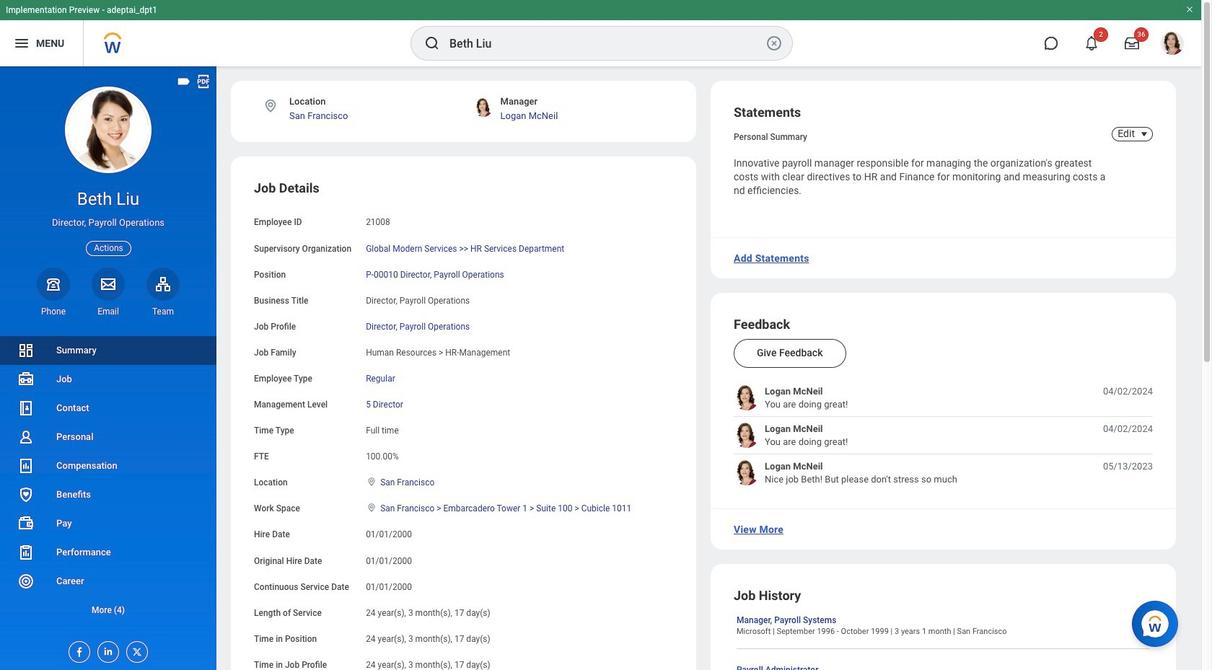 Task type: describe. For each thing, give the bounding box(es) containing it.
email beth liu element
[[92, 306, 125, 318]]

performance image
[[17, 544, 35, 562]]

navigation pane region
[[0, 66, 217, 671]]

summary image
[[17, 342, 35, 359]]

2 employee's photo (logan mcneil) image from the top
[[734, 423, 759, 449]]

benefits image
[[17, 487, 35, 504]]

Search Workday  search field
[[450, 27, 763, 59]]

personal image
[[17, 429, 35, 446]]

career image
[[17, 573, 35, 590]]

3 employee's photo (logan mcneil) image from the top
[[734, 461, 759, 486]]

1 employee's photo (logan mcneil) image from the top
[[734, 386, 759, 411]]

full time element
[[366, 423, 399, 436]]

facebook image
[[69, 642, 85, 658]]

contact image
[[17, 400, 35, 417]]

view printable version (pdf) image
[[196, 74, 212, 90]]

phone image
[[43, 276, 64, 293]]

search image
[[424, 35, 441, 52]]

justify image
[[13, 35, 30, 52]]



Task type: vqa. For each thing, say whether or not it's contained in the screenshot.
the bottommost location image
yes



Task type: locate. For each thing, give the bounding box(es) containing it.
group
[[254, 180, 674, 671]]

1 vertical spatial employee's photo (logan mcneil) image
[[734, 423, 759, 449]]

profile logan mcneil image
[[1161, 32, 1185, 58]]

tag image
[[176, 74, 192, 90]]

linkedin image
[[98, 642, 114, 658]]

x image
[[127, 642, 143, 658]]

list
[[0, 336, 217, 625], [734, 386, 1154, 486]]

mail image
[[100, 276, 117, 293]]

0 horizontal spatial list
[[0, 336, 217, 625]]

2 location image from the top
[[366, 503, 378, 513]]

0 vertical spatial location image
[[366, 477, 378, 487]]

pay image
[[17, 515, 35, 533]]

x circle image
[[766, 35, 783, 52]]

close environment banner image
[[1186, 5, 1195, 14]]

location image
[[263, 98, 279, 114]]

0 vertical spatial employee's photo (logan mcneil) image
[[734, 386, 759, 411]]

notifications large image
[[1085, 36, 1099, 51]]

location image
[[366, 477, 378, 487], [366, 503, 378, 513]]

employee's photo (logan mcneil) image
[[734, 386, 759, 411], [734, 423, 759, 449], [734, 461, 759, 486]]

personal summary element
[[734, 129, 808, 142]]

1 vertical spatial location image
[[366, 503, 378, 513]]

view team image
[[154, 276, 172, 293]]

inbox large image
[[1125, 36, 1140, 51]]

job image
[[17, 371, 35, 388]]

2 vertical spatial employee's photo (logan mcneil) image
[[734, 461, 759, 486]]

team beth liu element
[[147, 306, 180, 318]]

phone beth liu element
[[37, 306, 70, 318]]

compensation image
[[17, 458, 35, 475]]

1 horizontal spatial list
[[734, 386, 1154, 486]]

caret down image
[[1136, 128, 1154, 140]]

banner
[[0, 0, 1202, 66]]

1 location image from the top
[[366, 477, 378, 487]]



